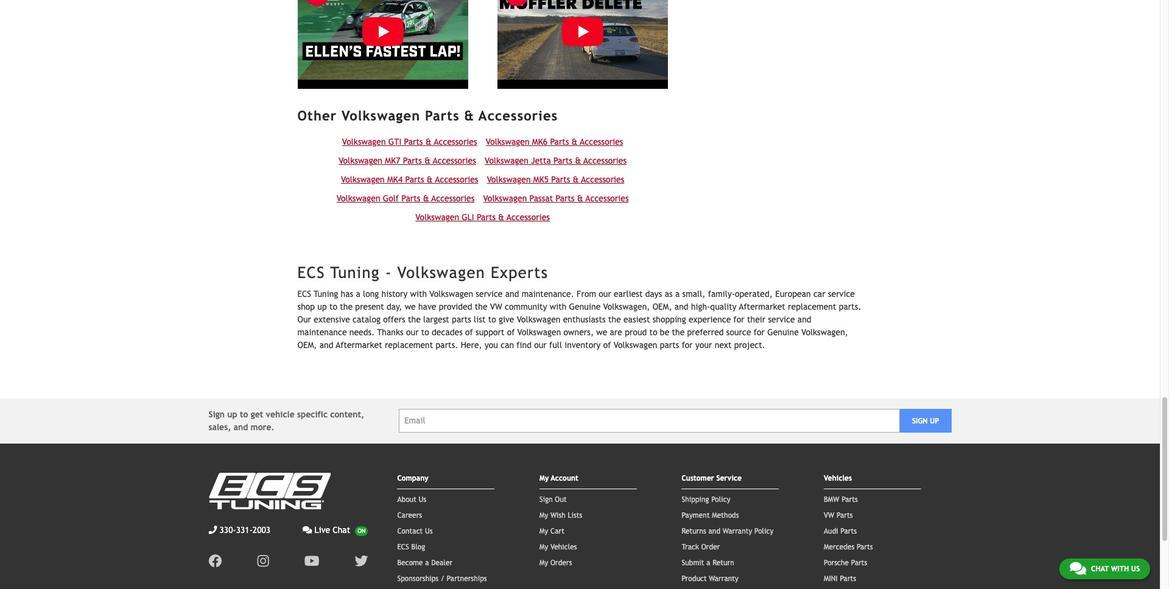 Task type: describe. For each thing, give the bounding box(es) containing it.
needs.
[[349, 328, 375, 337]]

comments image
[[1070, 562, 1087, 576]]

a left return
[[707, 559, 711, 568]]

catalog
[[353, 315, 381, 325]]

instagram logo image
[[257, 555, 269, 568]]

volkswagen gli parts & accessories link
[[416, 213, 550, 223]]

1 vertical spatial parts
[[660, 340, 679, 350]]

volkswagen jetta parts & accessories link
[[485, 156, 627, 166]]

ecs tuning image
[[209, 473, 330, 510]]

1 horizontal spatial volkswagen,
[[802, 328, 849, 337]]

and up order
[[709, 527, 721, 536]]

bmw parts
[[824, 496, 858, 504]]

provided
[[439, 302, 472, 312]]

volkswagen gli parts & accessories
[[416, 213, 550, 223]]

0 horizontal spatial parts.
[[436, 340, 458, 350]]

and down 'maintenance'
[[320, 340, 334, 350]]

mini parts
[[824, 575, 857, 583]]

accessories for volkswagen passat parts & accessories
[[586, 194, 629, 204]]

0 horizontal spatial of
[[465, 328, 473, 337]]

parts up 'volkswagen jetta parts & accessories'
[[550, 137, 569, 147]]

a right has
[[356, 289, 361, 299]]

and inside the 'sign up to get vehicle specific content, sales, and more.'
[[234, 423, 248, 432]]

my for my account
[[540, 474, 549, 483]]

parts up volkswagen mk5 parts & accessories
[[554, 156, 573, 166]]

volkswagen mk5 parts & accessories link
[[487, 175, 625, 185]]

volkswagen left mk4
[[341, 175, 385, 185]]

submit a return
[[682, 559, 734, 568]]

enthusiasts
[[563, 315, 606, 325]]

& for jetta
[[575, 156, 581, 166]]

Email email field
[[399, 410, 900, 433]]

0 horizontal spatial volkswagen,
[[603, 302, 650, 312]]

parts right mk4
[[405, 175, 424, 185]]

& for gli
[[499, 213, 505, 223]]

1 horizontal spatial our
[[534, 340, 547, 350]]

vw inside ecs tuning has a long history with volkswagen service and maintenance. from our earliest days as a small, family-operated, european car service shop up to the present day, we have provided the vw community with genuine volkswagen, oem, and high-quality aftermarket replacement parts. our extensive catalog offers the largest parts list to give volkswagen enthusiasts the easiest shopping experience for their service and maintenance needs. thanks our to decades of support of volkswagen owners, we are proud to be the preferred source for genuine volkswagen, oem, and aftermarket replacement parts. here, you can find our full inventory of volkswagen parts for your next project.
[[490, 302, 502, 312]]

volkswagen golf parts & accessories
[[337, 194, 475, 204]]

blog
[[411, 543, 425, 552]]

jetta
[[531, 156, 551, 166]]

other volkswagen parts & accessories
[[298, 108, 558, 123]]

the down have at the bottom left of the page
[[408, 315, 421, 325]]

comments image
[[303, 526, 312, 535]]

offers
[[383, 315, 406, 325]]

the right 'be'
[[672, 328, 685, 337]]

volkswagen mk6 parts & accessories link
[[486, 137, 623, 147]]

accessories for volkswagen mk4 parts & accessories
[[435, 175, 479, 185]]

& for golf
[[423, 194, 429, 204]]

volkswagen passat parts & accessories
[[483, 194, 629, 204]]

parts down porsche parts on the right bottom of the page
[[840, 575, 857, 583]]

volkswagen mk4 parts & accessories link
[[341, 175, 479, 185]]

1 horizontal spatial for
[[734, 315, 745, 325]]

as
[[665, 289, 673, 299]]

& for mk6
[[572, 137, 578, 147]]

return
[[713, 559, 734, 568]]

track
[[682, 543, 699, 552]]

volkswagen left mk6
[[486, 137, 530, 147]]

volkswagen mk7 parts & accessories
[[339, 156, 476, 166]]

their
[[747, 315, 766, 325]]

accessories for other volkswagen parts & accessories
[[479, 108, 558, 123]]

payment methods
[[682, 512, 739, 520]]

returns and warranty policy link
[[682, 527, 774, 536]]

my for my vehicles
[[540, 543, 548, 552]]

parts down mercedes parts link
[[851, 559, 868, 568]]

to left 'be'
[[650, 328, 658, 337]]

product
[[682, 575, 707, 583]]

ecs blog link
[[397, 543, 425, 552]]

mercedes parts link
[[824, 543, 873, 552]]

contact us
[[397, 527, 433, 536]]

2 vertical spatial us
[[1132, 565, 1140, 574]]

quality
[[710, 302, 737, 312]]

1 horizontal spatial service
[[768, 315, 795, 325]]

order
[[702, 543, 720, 552]]

sales,
[[209, 423, 231, 432]]

0 horizontal spatial service
[[476, 289, 503, 299]]

2003
[[253, 526, 271, 535]]

mk5
[[533, 175, 549, 185]]

ecs for ecs blog
[[397, 543, 409, 552]]

sign for sign out
[[540, 496, 553, 504]]

parts up porsche parts on the right bottom of the page
[[857, 543, 873, 552]]

largest
[[423, 315, 449, 325]]

0 horizontal spatial our
[[406, 328, 419, 337]]

track order
[[682, 543, 720, 552]]

2 horizontal spatial for
[[754, 328, 765, 337]]

up for sign up to get vehicle specific content, sales, and more.
[[227, 410, 237, 420]]

my vehicles
[[540, 543, 577, 552]]

vw parts link
[[824, 512, 853, 520]]

facebook logo image
[[209, 555, 222, 568]]

other
[[298, 108, 337, 123]]

maintenance
[[298, 328, 347, 337]]

bmw parts link
[[824, 496, 858, 504]]

about
[[397, 496, 417, 504]]

0 horizontal spatial chat
[[333, 526, 350, 535]]

parts right the bmw
[[842, 496, 858, 504]]

0 horizontal spatial genuine
[[569, 302, 601, 312]]

0 horizontal spatial aftermarket
[[336, 340, 382, 350]]

community
[[505, 302, 547, 312]]

volkswagen up gti
[[342, 108, 421, 123]]

owners,
[[564, 328, 594, 337]]

volkswagen down proud
[[614, 340, 658, 350]]

you
[[485, 340, 498, 350]]

2 vertical spatial for
[[682, 340, 693, 350]]

& for volkswagen
[[464, 108, 475, 123]]

volkswagen up the provided
[[430, 289, 473, 299]]

1 vertical spatial genuine
[[768, 328, 799, 337]]

parts up the volkswagen gti parts & accessories
[[425, 108, 460, 123]]

youtube logo image
[[304, 555, 319, 568]]

tuning for has
[[314, 289, 338, 299]]

mini
[[824, 575, 838, 583]]

up inside ecs tuning has a long history with volkswagen service and maintenance. from our earliest days as a small, family-operated, european car service shop up to the present day, we have provided the vw community with genuine volkswagen, oem, and high-quality aftermarket replacement parts. our extensive catalog offers the largest parts list to give volkswagen enthusiasts the easiest shopping experience for their service and maintenance needs. thanks our to decades of support of volkswagen owners, we are proud to be the preferred source for genuine volkswagen, oem, and aftermarket replacement parts. here, you can find our full inventory of volkswagen parts for your next project.
[[318, 302, 327, 312]]

sign for sign up to get vehicle specific content, sales, and more.
[[209, 410, 225, 420]]

be
[[660, 328, 670, 337]]

become a dealer link
[[397, 559, 453, 568]]

full
[[549, 340, 562, 350]]

accessories for volkswagen gti parts & accessories
[[434, 137, 477, 147]]

product warranty
[[682, 575, 739, 583]]

shipping policy
[[682, 496, 731, 504]]

0 vertical spatial aftermarket
[[739, 302, 786, 312]]

sign up
[[913, 417, 940, 426]]

1 horizontal spatial we
[[597, 328, 608, 337]]

more.
[[251, 423, 275, 432]]

parts down volkswagen mk5 parts & accessories link
[[556, 194, 575, 204]]

0 vertical spatial vehicles
[[824, 474, 852, 483]]

vw parts
[[824, 512, 853, 520]]

-
[[386, 264, 392, 282]]

& for mk7
[[425, 156, 431, 166]]

shop
[[298, 302, 315, 312]]

mini parts link
[[824, 575, 857, 583]]

2 horizontal spatial of
[[604, 340, 611, 350]]

the up 'are'
[[609, 315, 621, 325]]

0 vertical spatial our
[[599, 289, 612, 299]]

to up extensive
[[330, 302, 338, 312]]

to down largest at left bottom
[[421, 328, 429, 337]]

has
[[341, 289, 353, 299]]

0 horizontal spatial parts
[[452, 315, 471, 325]]

accessories for volkswagen gli parts & accessories
[[507, 213, 550, 223]]

mk4
[[387, 175, 403, 185]]

parts up "mercedes parts"
[[841, 527, 857, 536]]

volkswagen up find
[[518, 328, 561, 337]]

porsche
[[824, 559, 849, 568]]

porsche parts link
[[824, 559, 868, 568]]

sign up button
[[900, 410, 952, 433]]

1 vertical spatial vehicles
[[551, 543, 577, 552]]

0 vertical spatial warranty
[[723, 527, 753, 536]]

ecs tuning has a long history with volkswagen service and maintenance. from our earliest days as a small, family-operated, european car service shop up to the present day, we have provided the vw community with genuine volkswagen, oem, and high-quality aftermarket replacement parts. our extensive catalog offers the largest parts list to give volkswagen enthusiasts the easiest shopping experience for their service and maintenance needs. thanks our to decades of support of volkswagen owners, we are proud to be the preferred source for genuine volkswagen, oem, and aftermarket replacement parts. here, you can find our full inventory of volkswagen parts for your next project.
[[298, 289, 862, 350]]

product warranty link
[[682, 575, 739, 583]]

gti
[[389, 137, 402, 147]]

chat with us
[[1092, 565, 1140, 574]]

parts down bmw parts link
[[837, 512, 853, 520]]

1 horizontal spatial chat
[[1092, 565, 1109, 574]]

volkswagen down community
[[517, 315, 561, 325]]

extensive
[[314, 315, 350, 325]]

out
[[555, 496, 567, 504]]

experts
[[491, 264, 548, 282]]

1 horizontal spatial of
[[507, 328, 515, 337]]

payment
[[682, 512, 710, 520]]

to inside the 'sign up to get vehicle specific content, sales, and more.'
[[240, 410, 248, 420]]

mercedes parts
[[824, 543, 873, 552]]

next
[[715, 340, 732, 350]]

ecs blog
[[397, 543, 425, 552]]

submit
[[682, 559, 705, 568]]

maintenance.
[[522, 289, 574, 299]]

a right "as"
[[675, 289, 680, 299]]

& for mk5
[[573, 175, 579, 185]]

payment methods link
[[682, 512, 739, 520]]



Task type: locate. For each thing, give the bounding box(es) containing it.
2 vertical spatial with
[[1111, 565, 1129, 574]]

/
[[441, 575, 445, 583]]

volkswagen left jetta
[[485, 156, 529, 166]]

for left your
[[682, 340, 693, 350]]

partnerships
[[447, 575, 487, 583]]

2 horizontal spatial with
[[1111, 565, 1129, 574]]

my for my cart
[[540, 527, 548, 536]]

volkswagen left mk5
[[487, 175, 531, 185]]

with down maintenance.
[[550, 302, 567, 312]]

tuning inside ecs tuning has a long history with volkswagen service and maintenance. from our earliest days as a small, family-operated, european car service shop up to the present day, we have provided the vw community with genuine volkswagen, oem, and high-quality aftermarket replacement parts. our extensive catalog offers the largest parts list to give volkswagen enthusiasts the easiest shopping experience for their service and maintenance needs. thanks our to decades of support of volkswagen owners, we are proud to be the preferred source for genuine volkswagen, oem, and aftermarket replacement parts. here, you can find our full inventory of volkswagen parts for your next project.
[[314, 289, 338, 299]]

1 vertical spatial volkswagen,
[[802, 328, 849, 337]]

my for my wish lists
[[540, 512, 548, 520]]

volkswagen gti parts & accessories link
[[342, 137, 477, 147]]

0 vertical spatial chat
[[333, 526, 350, 535]]

shipping policy link
[[682, 496, 731, 504]]

0 horizontal spatial replacement
[[385, 340, 433, 350]]

0 horizontal spatial policy
[[712, 496, 731, 504]]

parts up the "volkswagen passat parts & accessories" "link"
[[551, 175, 570, 185]]

1 vertical spatial tuning
[[314, 289, 338, 299]]

parts down volkswagen gti parts & accessories link
[[403, 156, 422, 166]]

1 horizontal spatial parts.
[[839, 302, 862, 312]]

up inside button
[[930, 417, 940, 426]]

audi parts link
[[824, 527, 857, 536]]

1 horizontal spatial up
[[318, 302, 327, 312]]

volkswagen gti parts & accessories
[[342, 137, 477, 147]]

become
[[397, 559, 423, 568]]

1 horizontal spatial genuine
[[768, 328, 799, 337]]

present
[[355, 302, 384, 312]]

my down my cart link at the bottom
[[540, 543, 548, 552]]

330-
[[220, 526, 236, 535]]

with up have at the bottom left of the page
[[410, 289, 427, 299]]

genuine up the enthusiasts in the bottom of the page
[[569, 302, 601, 312]]

accessories for volkswagen mk5 parts & accessories
[[581, 175, 625, 185]]

5 my from the top
[[540, 559, 548, 568]]

the down has
[[340, 302, 353, 312]]

can
[[501, 340, 514, 350]]

1 vertical spatial us
[[425, 527, 433, 536]]

chat right live
[[333, 526, 350, 535]]

0 horizontal spatial up
[[227, 410, 237, 420]]

2 horizontal spatial service
[[828, 289, 855, 299]]

wish
[[551, 512, 566, 520]]

vehicles up orders
[[551, 543, 577, 552]]

vehicles up 'bmw parts'
[[824, 474, 852, 483]]

of
[[465, 328, 473, 337], [507, 328, 515, 337], [604, 340, 611, 350]]

& for gti
[[426, 137, 432, 147]]

small,
[[683, 289, 706, 299]]

2 horizontal spatial up
[[930, 417, 940, 426]]

history
[[382, 289, 408, 299]]

1 vertical spatial with
[[550, 302, 567, 312]]

volkswagen left the mk7
[[339, 156, 383, 166]]

my orders
[[540, 559, 572, 568]]

0 vertical spatial replacement
[[788, 302, 837, 312]]

earliest
[[614, 289, 643, 299]]

0 vertical spatial for
[[734, 315, 745, 325]]

& for passat
[[577, 194, 583, 204]]

my left orders
[[540, 559, 548, 568]]

careers link
[[397, 512, 422, 520]]

ecs inside ecs tuning has a long history with volkswagen service and maintenance. from our earliest days as a small, family-operated, european car service shop up to the present day, we have provided the vw community with genuine volkswagen, oem, and high-quality aftermarket replacement parts. our extensive catalog offers the largest parts list to give volkswagen enthusiasts the easiest shopping experience for their service and maintenance needs. thanks our to decades of support of volkswagen owners, we are proud to be the preferred source for genuine volkswagen, oem, and aftermarket replacement parts. here, you can find our full inventory of volkswagen parts for your next project.
[[298, 289, 311, 299]]

and up shopping
[[675, 302, 689, 312]]

volkswagen left golf
[[337, 194, 380, 204]]

0 vertical spatial with
[[410, 289, 427, 299]]

up for sign up
[[930, 417, 940, 426]]

returns and warranty policy
[[682, 527, 774, 536]]

0 horizontal spatial oem,
[[298, 340, 317, 350]]

vehicles
[[824, 474, 852, 483], [551, 543, 577, 552]]

and right sales,
[[234, 423, 248, 432]]

a left 'dealer'
[[425, 559, 429, 568]]

chat with us link
[[1060, 559, 1151, 580]]

accessories for volkswagen mk6 parts & accessories
[[580, 137, 623, 147]]

1 horizontal spatial oem,
[[653, 302, 672, 312]]

volkswagen up have at the bottom left of the page
[[398, 264, 485, 282]]

track order link
[[682, 543, 720, 552]]

us for contact us
[[425, 527, 433, 536]]

we right day,
[[405, 302, 416, 312]]

us for about us
[[419, 496, 427, 504]]

2 vertical spatial ecs
[[397, 543, 409, 552]]

and
[[505, 289, 519, 299], [675, 302, 689, 312], [798, 315, 812, 325], [320, 340, 334, 350], [234, 423, 248, 432], [709, 527, 721, 536]]

preferred
[[687, 328, 724, 337]]

volkswagen,
[[603, 302, 650, 312], [802, 328, 849, 337]]

mk6
[[532, 137, 548, 147]]

your
[[696, 340, 712, 350]]

my
[[540, 474, 549, 483], [540, 512, 548, 520], [540, 527, 548, 536], [540, 543, 548, 552], [540, 559, 548, 568]]

0 vertical spatial we
[[405, 302, 416, 312]]

our right thanks on the left bottom of the page
[[406, 328, 419, 337]]

0 vertical spatial volkswagen,
[[603, 302, 650, 312]]

volkswagen left gti
[[342, 137, 386, 147]]

volkswagen mk4 parts & accessories
[[341, 175, 479, 185]]

become a dealer
[[397, 559, 453, 568]]

service
[[476, 289, 503, 299], [828, 289, 855, 299], [768, 315, 795, 325]]

about us link
[[397, 496, 427, 504]]

for up source
[[734, 315, 745, 325]]

chat right comments image
[[1092, 565, 1109, 574]]

1 horizontal spatial parts
[[660, 340, 679, 350]]

my for my orders
[[540, 559, 548, 568]]

us right comments image
[[1132, 565, 1140, 574]]

parts.
[[839, 302, 862, 312], [436, 340, 458, 350]]

0 horizontal spatial vw
[[490, 302, 502, 312]]

0 vertical spatial policy
[[712, 496, 731, 504]]

ecs for ecs tuning has a long history with volkswagen service and maintenance. from our earliest days as a small, family-operated, european car service shop up to the present day, we have provided the vw community with genuine volkswagen, oem, and high-quality aftermarket replacement parts. our extensive catalog offers the largest parts list to give volkswagen enthusiasts the easiest shopping experience for their service and maintenance needs. thanks our to decades of support of volkswagen owners, we are proud to be the preferred source for genuine volkswagen, oem, and aftermarket replacement parts. here, you can find our full inventory of volkswagen parts for your next project.
[[298, 289, 311, 299]]

sign out link
[[540, 496, 567, 504]]

accessories for volkswagen mk7 parts & accessories
[[433, 156, 476, 166]]

aftermarket down needs.
[[336, 340, 382, 350]]

volkswagen left gli
[[416, 213, 459, 223]]

1 my from the top
[[540, 474, 549, 483]]

and down european
[[798, 315, 812, 325]]

service up list at the left bottom of the page
[[476, 289, 503, 299]]

to right list at the left bottom of the page
[[488, 315, 496, 325]]

my wish lists link
[[540, 512, 583, 520]]

2 vertical spatial our
[[534, 340, 547, 350]]

1 vertical spatial aftermarket
[[336, 340, 382, 350]]

1 horizontal spatial aftermarket
[[739, 302, 786, 312]]

from
[[577, 289, 596, 299]]

of up the can
[[507, 328, 515, 337]]

shopping
[[653, 315, 686, 325]]

1 vertical spatial vw
[[824, 512, 835, 520]]

long
[[363, 289, 379, 299]]

dealer
[[431, 559, 453, 568]]

service right car
[[828, 289, 855, 299]]

volkswagen, down car
[[802, 328, 849, 337]]

1 horizontal spatial with
[[550, 302, 567, 312]]

tuning up has
[[331, 264, 380, 282]]

sign inside button
[[913, 417, 928, 426]]

of up here,
[[465, 328, 473, 337]]

oem,
[[653, 302, 672, 312], [298, 340, 317, 350]]

my left 'cart'
[[540, 527, 548, 536]]

days
[[646, 289, 662, 299]]

0 vertical spatial ecs
[[298, 264, 325, 282]]

3 my from the top
[[540, 527, 548, 536]]

inventory
[[565, 340, 601, 350]]

contact us link
[[397, 527, 433, 536]]

parts down volkswagen mk4 parts & accessories
[[402, 194, 421, 204]]

with right comments image
[[1111, 565, 1129, 574]]

car
[[814, 289, 826, 299]]

service right their
[[768, 315, 795, 325]]

1 vertical spatial replacement
[[385, 340, 433, 350]]

1 vertical spatial policy
[[755, 527, 774, 536]]

parts down 'be'
[[660, 340, 679, 350]]

1 vertical spatial oem,
[[298, 340, 317, 350]]

shipping
[[682, 496, 709, 504]]

1 vertical spatial for
[[754, 328, 765, 337]]

4 my from the top
[[540, 543, 548, 552]]

submit a return link
[[682, 559, 734, 568]]

chat
[[333, 526, 350, 535], [1092, 565, 1109, 574]]

sponsorships
[[397, 575, 439, 583]]

volkswagen mk5 parts & accessories
[[487, 175, 625, 185]]

my left wish
[[540, 512, 548, 520]]

to left get in the left of the page
[[240, 410, 248, 420]]

aftermarket
[[739, 302, 786, 312], [336, 340, 382, 350]]

us
[[419, 496, 427, 504], [425, 527, 433, 536], [1132, 565, 1140, 574]]

0 vertical spatial oem,
[[653, 302, 672, 312]]

1 vertical spatial our
[[406, 328, 419, 337]]

customer service
[[682, 474, 742, 483]]

twitter logo image
[[355, 555, 368, 568]]

gli
[[462, 213, 474, 223]]

vw up the give
[[490, 302, 502, 312]]

contact
[[397, 527, 423, 536]]

and up community
[[505, 289, 519, 299]]

sign
[[209, 410, 225, 420], [913, 417, 928, 426], [540, 496, 553, 504]]

phone image
[[209, 526, 217, 535]]

us right contact at the bottom of the page
[[425, 527, 433, 536]]

us right about
[[419, 496, 427, 504]]

1 vertical spatial warranty
[[709, 575, 739, 583]]

& for mk4
[[427, 175, 433, 185]]

volkswagen mk7 parts & accessories link
[[339, 156, 476, 166]]

my left account
[[540, 474, 549, 483]]

policy
[[712, 496, 731, 504], [755, 527, 774, 536]]

0 vertical spatial parts
[[452, 315, 471, 325]]

2 horizontal spatial our
[[599, 289, 612, 299]]

sign out
[[540, 496, 567, 504]]

sign for sign up
[[913, 417, 928, 426]]

0 vertical spatial us
[[419, 496, 427, 504]]

0 horizontal spatial vehicles
[[551, 543, 577, 552]]

0 vertical spatial parts.
[[839, 302, 862, 312]]

ecs for ecs tuning - volkswagen experts
[[298, 264, 325, 282]]

tuning for -
[[331, 264, 380, 282]]

content,
[[330, 410, 364, 420]]

service
[[717, 474, 742, 483]]

our left the full
[[534, 340, 547, 350]]

1 horizontal spatial vehicles
[[824, 474, 852, 483]]

1 vertical spatial chat
[[1092, 565, 1109, 574]]

1 vertical spatial ecs
[[298, 289, 311, 299]]

vw
[[490, 302, 502, 312], [824, 512, 835, 520]]

330-331-2003 link
[[209, 524, 271, 537]]

0 horizontal spatial sign
[[209, 410, 225, 420]]

oem, down 'maintenance'
[[298, 340, 317, 350]]

family-
[[708, 289, 735, 299]]

parts right gti
[[404, 137, 423, 147]]

our right from
[[599, 289, 612, 299]]

specific
[[297, 410, 328, 420]]

replacement down thanks on the left bottom of the page
[[385, 340, 433, 350]]

up inside the 'sign up to get vehicle specific content, sales, and more.'
[[227, 410, 237, 420]]

volkswagen jetta parts & accessories
[[485, 156, 627, 166]]

parts down the provided
[[452, 315, 471, 325]]

1 horizontal spatial replacement
[[788, 302, 837, 312]]

a
[[356, 289, 361, 299], [675, 289, 680, 299], [425, 559, 429, 568], [707, 559, 711, 568]]

my orders link
[[540, 559, 572, 568]]

1 horizontal spatial vw
[[824, 512, 835, 520]]

the up list at the left bottom of the page
[[475, 302, 488, 312]]

here,
[[461, 340, 482, 350]]

1 horizontal spatial sign
[[540, 496, 553, 504]]

volkswagen up 'volkswagen gli parts & accessories'
[[483, 194, 527, 204]]

vw up audi
[[824, 512, 835, 520]]

source
[[727, 328, 751, 337]]

1 vertical spatial we
[[597, 328, 608, 337]]

my vehicles link
[[540, 543, 577, 552]]

of down 'are'
[[604, 340, 611, 350]]

warranty down return
[[709, 575, 739, 583]]

replacement down car
[[788, 302, 837, 312]]

genuine down european
[[768, 328, 799, 337]]

2 horizontal spatial sign
[[913, 417, 928, 426]]

0 horizontal spatial with
[[410, 289, 427, 299]]

ecs tuning - volkswagen experts
[[298, 264, 548, 282]]

we left 'are'
[[597, 328, 608, 337]]

parts right gli
[[477, 213, 496, 223]]

passat
[[530, 194, 553, 204]]

1 horizontal spatial policy
[[755, 527, 774, 536]]

my account
[[540, 474, 579, 483]]

2 my from the top
[[540, 512, 548, 520]]

0 vertical spatial genuine
[[569, 302, 601, 312]]

0 horizontal spatial for
[[682, 340, 693, 350]]

for down their
[[754, 328, 765, 337]]

0 vertical spatial vw
[[490, 302, 502, 312]]

sign inside the 'sign up to get vehicle specific content, sales, and more.'
[[209, 410, 225, 420]]

easiest
[[624, 315, 650, 325]]

about us
[[397, 496, 427, 504]]

parts
[[452, 315, 471, 325], [660, 340, 679, 350]]

1 vertical spatial parts.
[[436, 340, 458, 350]]

aftermarket up their
[[739, 302, 786, 312]]

0 vertical spatial tuning
[[331, 264, 380, 282]]

accessories for volkswagen jetta parts & accessories
[[584, 156, 627, 166]]

genuine
[[569, 302, 601, 312], [768, 328, 799, 337]]

accessories for volkswagen golf parts & accessories
[[432, 194, 475, 204]]

oem, down "as"
[[653, 302, 672, 312]]

tuning left has
[[314, 289, 338, 299]]

volkswagen, down the earliest
[[603, 302, 650, 312]]

lists
[[568, 512, 583, 520]]

warranty down methods
[[723, 527, 753, 536]]

0 horizontal spatial we
[[405, 302, 416, 312]]

support
[[476, 328, 505, 337]]



Task type: vqa. For each thing, say whether or not it's contained in the screenshot.


